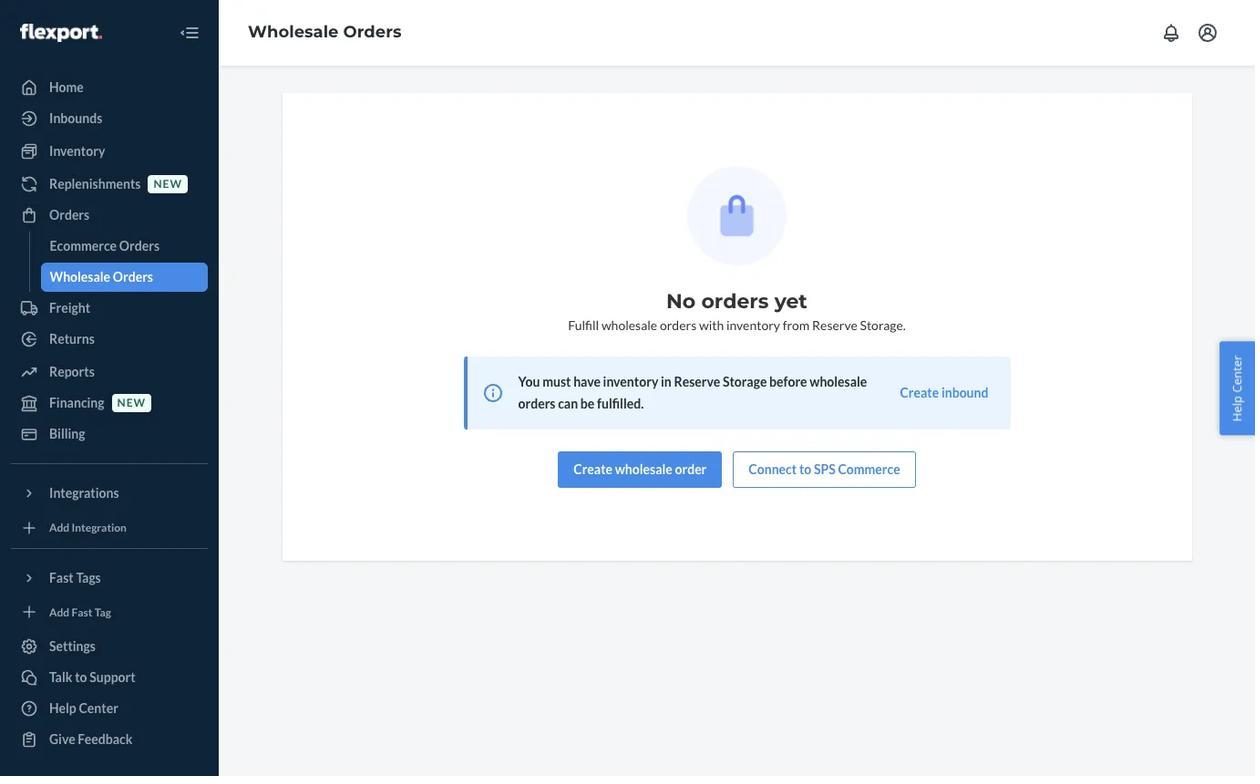 Task type: locate. For each thing, give the bounding box(es) containing it.
home
[[49, 79, 84, 95]]

0 vertical spatial help center
[[1230, 355, 1246, 421]]

add left integration
[[49, 521, 69, 535]]

center inside help center link
[[79, 700, 118, 716]]

create wholesale order link
[[558, 451, 723, 488]]

1 horizontal spatial to
[[800, 461, 812, 477]]

0 vertical spatial orders
[[702, 289, 769, 314]]

0 vertical spatial create
[[900, 385, 939, 400]]

inventory
[[727, 317, 781, 333], [603, 374, 659, 389]]

1 horizontal spatial new
[[154, 177, 182, 191]]

storage.
[[860, 317, 906, 333]]

0 horizontal spatial center
[[79, 700, 118, 716]]

1 horizontal spatial center
[[1230, 355, 1246, 392]]

reserve right in
[[674, 374, 721, 389]]

must
[[543, 374, 571, 389]]

1 horizontal spatial create
[[900, 385, 939, 400]]

orders up with
[[702, 289, 769, 314]]

2 vertical spatial wholesale
[[615, 461, 673, 477]]

0 horizontal spatial to
[[75, 669, 87, 685]]

give feedback button
[[11, 725, 208, 754]]

to inside button
[[75, 669, 87, 685]]

1 horizontal spatial help
[[1230, 395, 1246, 421]]

add inside the add integration link
[[49, 521, 69, 535]]

returns
[[49, 331, 95, 347]]

0 vertical spatial wholesale orders link
[[248, 22, 402, 42]]

orders
[[343, 22, 402, 42], [49, 207, 90, 222], [119, 238, 160, 254], [113, 269, 153, 285]]

settings link
[[11, 632, 208, 661]]

give feedback
[[49, 731, 133, 747]]

1 vertical spatial help
[[49, 700, 76, 716]]

to inside button
[[800, 461, 812, 477]]

help center link
[[11, 694, 208, 723]]

wholesale
[[248, 22, 339, 42], [50, 269, 110, 285]]

1 vertical spatial reserve
[[674, 374, 721, 389]]

1 horizontal spatial reserve
[[813, 317, 858, 333]]

0 horizontal spatial new
[[117, 396, 146, 410]]

inbounds
[[49, 110, 102, 126]]

2 add from the top
[[49, 605, 69, 619]]

replenishments
[[49, 176, 141, 191]]

with
[[699, 317, 724, 333]]

create inside create wholesale order button
[[574, 461, 613, 477]]

1 vertical spatial center
[[79, 700, 118, 716]]

yet
[[775, 289, 808, 314]]

0 horizontal spatial create
[[574, 461, 613, 477]]

0 vertical spatial add
[[49, 521, 69, 535]]

inventory right with
[[727, 317, 781, 333]]

no orders yet fulfill wholesale orders with inventory from reserve storage.
[[568, 289, 906, 333]]

fast tags
[[49, 569, 101, 585]]

0 vertical spatial inventory
[[727, 317, 781, 333]]

0 vertical spatial fast
[[49, 569, 74, 585]]

to for sps
[[800, 461, 812, 477]]

add
[[49, 521, 69, 535], [49, 605, 69, 619]]

open account menu image
[[1197, 22, 1219, 44]]

inbound
[[942, 385, 989, 400]]

talk to support button
[[11, 663, 208, 692]]

new down reports link
[[117, 396, 146, 410]]

1 add from the top
[[49, 521, 69, 535]]

center
[[1230, 355, 1246, 392], [79, 700, 118, 716]]

fast inside "link"
[[72, 605, 92, 619]]

0 vertical spatial to
[[800, 461, 812, 477]]

wholesale right fulfill
[[602, 317, 658, 333]]

0 horizontal spatial wholesale
[[50, 269, 110, 285]]

inventory up fulfilled.
[[603, 374, 659, 389]]

integrations button
[[11, 479, 208, 508]]

help center inside button
[[1230, 355, 1246, 421]]

add up settings
[[49, 605, 69, 619]]

fast
[[49, 569, 74, 585], [72, 605, 92, 619]]

connect to sps commerce button
[[733, 451, 916, 488]]

2 vertical spatial orders
[[518, 396, 556, 411]]

1 vertical spatial new
[[117, 396, 146, 410]]

orders
[[702, 289, 769, 314], [660, 317, 697, 333], [518, 396, 556, 411]]

0 vertical spatial new
[[154, 177, 182, 191]]

reserve
[[813, 317, 858, 333], [674, 374, 721, 389]]

1 horizontal spatial inventory
[[727, 317, 781, 333]]

fast tags button
[[11, 563, 208, 592]]

1 vertical spatial to
[[75, 669, 87, 685]]

to
[[800, 461, 812, 477], [75, 669, 87, 685]]

new for replenishments
[[154, 177, 182, 191]]

0 vertical spatial center
[[1230, 355, 1246, 392]]

create inbound button
[[900, 384, 989, 402]]

center inside help center button
[[1230, 355, 1246, 392]]

1 vertical spatial create
[[574, 461, 613, 477]]

help center button
[[1220, 341, 1256, 435]]

1 horizontal spatial help center
[[1230, 355, 1246, 421]]

0 horizontal spatial help center
[[49, 700, 118, 716]]

to left sps
[[800, 461, 812, 477]]

storage
[[723, 374, 767, 389]]

to right talk
[[75, 669, 87, 685]]

wholesale inside button
[[615, 461, 673, 477]]

create left inbound at the right
[[900, 385, 939, 400]]

0 horizontal spatial wholesale orders link
[[41, 263, 208, 292]]

fast inside dropdown button
[[49, 569, 74, 585]]

create down the "be"
[[574, 461, 613, 477]]

ecommerce orders
[[50, 238, 160, 254]]

connect to sps commerce
[[749, 461, 901, 477]]

in
[[661, 374, 672, 389]]

inventory inside no orders yet fulfill wholesale orders with inventory from reserve storage.
[[727, 317, 781, 333]]

0 vertical spatial reserve
[[813, 317, 858, 333]]

fast left tag
[[72, 605, 92, 619]]

reserve right from
[[813, 317, 858, 333]]

1 vertical spatial orders
[[660, 317, 697, 333]]

1 vertical spatial help center
[[49, 700, 118, 716]]

0 horizontal spatial reserve
[[674, 374, 721, 389]]

1 horizontal spatial orders
[[660, 317, 697, 333]]

help center
[[1230, 355, 1246, 421], [49, 700, 118, 716]]

can
[[558, 396, 578, 411]]

integration
[[72, 521, 127, 535]]

orders down you
[[518, 396, 556, 411]]

billing link
[[11, 419, 208, 449]]

0 horizontal spatial wholesale orders
[[50, 269, 153, 285]]

1 vertical spatial wholesale
[[810, 374, 867, 389]]

connect to sps commerce link
[[733, 451, 916, 488]]

order
[[675, 461, 707, 477]]

wholesale right before
[[810, 374, 867, 389]]

0 vertical spatial help
[[1230, 395, 1246, 421]]

talk to support
[[49, 669, 136, 685]]

add for add fast tag
[[49, 605, 69, 619]]

add inside add fast tag "link"
[[49, 605, 69, 619]]

reports link
[[11, 357, 208, 387]]

add integration link
[[11, 515, 208, 540]]

support
[[90, 669, 136, 685]]

help
[[1230, 395, 1246, 421], [49, 700, 76, 716]]

0 horizontal spatial inventory
[[603, 374, 659, 389]]

new
[[154, 177, 182, 191], [117, 396, 146, 410]]

wholesale left order on the bottom of page
[[615, 461, 673, 477]]

0 vertical spatial wholesale
[[602, 317, 658, 333]]

wholesale orders
[[248, 22, 402, 42], [50, 269, 153, 285]]

0 vertical spatial wholesale orders
[[248, 22, 402, 42]]

home link
[[11, 73, 208, 102]]

1 vertical spatial inventory
[[603, 374, 659, 389]]

orders link
[[11, 201, 208, 230]]

orders down no
[[660, 317, 697, 333]]

create inbound
[[900, 385, 989, 400]]

create inside create inbound button
[[900, 385, 939, 400]]

add integration
[[49, 521, 127, 535]]

wholesale
[[602, 317, 658, 333], [810, 374, 867, 389], [615, 461, 673, 477]]

wholesale orders link
[[248, 22, 402, 42], [41, 263, 208, 292]]

1 vertical spatial add
[[49, 605, 69, 619]]

financing
[[49, 395, 104, 410]]

help inside button
[[1230, 395, 1246, 421]]

reports
[[49, 364, 95, 379]]

1 vertical spatial fast
[[72, 605, 92, 619]]

fast left the 'tags'
[[49, 569, 74, 585]]

0 horizontal spatial orders
[[518, 396, 556, 411]]

1 horizontal spatial wholesale
[[248, 22, 339, 42]]

new up orders link
[[154, 177, 182, 191]]

create
[[900, 385, 939, 400], [574, 461, 613, 477]]



Task type: describe. For each thing, give the bounding box(es) containing it.
billing
[[49, 426, 85, 441]]

talk
[[49, 669, 72, 685]]

wholesale inside no orders yet fulfill wholesale orders with inventory from reserve storage.
[[602, 317, 658, 333]]

fulfill
[[568, 317, 599, 333]]

connect
[[749, 461, 797, 477]]

freight link
[[11, 294, 208, 323]]

0 horizontal spatial help
[[49, 700, 76, 716]]

orders inside you must have inventory in reserve storage before wholesale orders can be fulfilled.
[[518, 396, 556, 411]]

tags
[[76, 569, 101, 585]]

you must have inventory in reserve storage before wholesale orders can be fulfilled.
[[518, 374, 867, 411]]

to for support
[[75, 669, 87, 685]]

ecommerce
[[50, 238, 117, 254]]

2 horizontal spatial orders
[[702, 289, 769, 314]]

add fast tag
[[49, 605, 111, 619]]

inventory
[[49, 143, 105, 159]]

0 vertical spatial wholesale
[[248, 22, 339, 42]]

inventory inside you must have inventory in reserve storage before wholesale orders can be fulfilled.
[[603, 374, 659, 389]]

inventory link
[[11, 137, 208, 166]]

add for add integration
[[49, 521, 69, 535]]

1 vertical spatial wholesale
[[50, 269, 110, 285]]

inbounds link
[[11, 104, 208, 133]]

wholesale inside you must have inventory in reserve storage before wholesale orders can be fulfilled.
[[810, 374, 867, 389]]

freight
[[49, 300, 90, 316]]

1 horizontal spatial wholesale orders link
[[248, 22, 402, 42]]

close navigation image
[[179, 22, 201, 44]]

from
[[783, 317, 810, 333]]

open notifications image
[[1161, 22, 1183, 44]]

returns link
[[11, 325, 208, 354]]

create wholesale order button
[[558, 451, 723, 488]]

sps
[[814, 461, 836, 477]]

1 vertical spatial wholesale orders
[[50, 269, 153, 285]]

give
[[49, 731, 75, 747]]

no
[[667, 289, 696, 314]]

create for create inbound
[[900, 385, 939, 400]]

1 horizontal spatial wholesale orders
[[248, 22, 402, 42]]

empty list image
[[688, 166, 787, 265]]

commerce
[[838, 461, 901, 477]]

tag
[[95, 605, 111, 619]]

create wholesale order
[[574, 461, 707, 477]]

before
[[770, 374, 808, 389]]

feedback
[[78, 731, 133, 747]]

you
[[518, 374, 540, 389]]

reserve inside you must have inventory in reserve storage before wholesale orders can be fulfilled.
[[674, 374, 721, 389]]

add fast tag link
[[11, 600, 208, 625]]

1 vertical spatial wholesale orders link
[[41, 263, 208, 292]]

be
[[581, 396, 595, 411]]

ecommerce orders link
[[41, 232, 208, 261]]

settings
[[49, 638, 96, 654]]

create for create wholesale order
[[574, 461, 613, 477]]

new for financing
[[117, 396, 146, 410]]

fulfilled.
[[597, 396, 644, 411]]

reserve inside no orders yet fulfill wholesale orders with inventory from reserve storage.
[[813, 317, 858, 333]]

have
[[574, 374, 601, 389]]

integrations
[[49, 485, 119, 501]]

flexport logo image
[[20, 23, 102, 42]]



Task type: vqa. For each thing, say whether or not it's contained in the screenshot.
1st "Fees" from right
no



